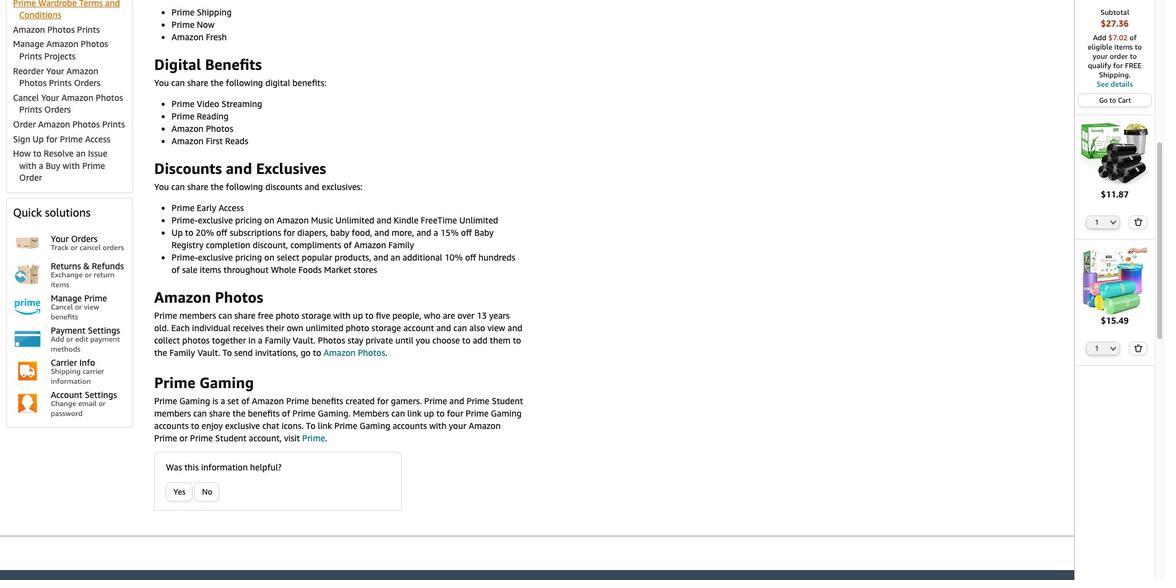 Task type: vqa. For each thing, say whether or not it's contained in the screenshot.


Task type: describe. For each thing, give the bounding box(es) containing it.
photos up order amazon photos prints link
[[96, 92, 123, 103]]

of eligible items to your order to qualify for free shipping.
[[1088, 33, 1142, 79]]

fresh
[[206, 31, 227, 42]]

to right go
[[1110, 96, 1117, 104]]

invitations,
[[255, 347, 298, 358]]

the inside prime members can share free photo storage with up to five people, who are over 13             years old. each individual receives their own unlimited photo storage account and             can also view and collect photos together in a family vault. photos stay private until             you choose to add them to the family vault. to send invitations, go to
[[154, 347, 167, 358]]

info
[[79, 357, 95, 368]]

freetime
[[421, 215, 457, 225]]

over
[[458, 310, 475, 321]]

your inside the prime gaming is a set of amazon prime benefits created for gamers. prime and prime             student members can share the benefits of prime gaming. members can link up to four             prime gaming accounts to enjoy exclusive chat icons. to link prime gaming accounts             with your amazon prime or prime student account, visit
[[449, 420, 467, 431]]

prints up cancel your amazon photos prints orders link
[[49, 78, 72, 88]]

methods
[[51, 344, 80, 354]]

delete image for $11.87
[[1134, 218, 1143, 226]]

a inside , and more, and a 15% off baby registry completion discount, compliments of amazon                            family
[[434, 227, 438, 238]]

exclusives:
[[322, 181, 363, 192]]

for inside prime wardrobe terms and conditions amazon photos prints manage amazon photos prints projects reorder your amazon photos prints orders cancel your amazon photos prints orders order amazon photos prints sign up for prime access how to resolve an issue with a buy with prime order
[[46, 134, 58, 144]]

to right order
[[1130, 51, 1137, 61]]

prime- inside prime early access prime-exclusive pricing on amazon music unlimited and kindle freetime unlimited
[[172, 215, 198, 225]]

gaming down members
[[360, 420, 390, 431]]

cancel your amazon photos prints orders link
[[13, 92, 123, 115]]

prints up sign
[[19, 104, 42, 115]]

return
[[94, 270, 115, 279]]

select
[[277, 252, 300, 263]]

or inside returns & refunds exchange or return items
[[85, 270, 92, 279]]

sign
[[13, 134, 30, 144]]

to up free
[[1135, 42, 1142, 51]]

your inside your orders track or cancel orders
[[51, 234, 69, 244]]

eligible
[[1088, 42, 1113, 51]]

manage inside prime wardrobe terms and conditions amazon photos prints manage amazon photos prints projects reorder your amazon photos prints orders cancel your amazon photos prints orders order amazon photos prints sign up for prime access how to resolve an issue with a buy with prime order
[[13, 39, 44, 49]]

1 horizontal spatial information
[[201, 462, 248, 473]]

dropdown image for $15.49
[[1111, 346, 1117, 351]]

can up enjoy in the left of the page
[[193, 408, 207, 419]]

early
[[197, 202, 216, 213]]

0 horizontal spatial vault.
[[198, 347, 220, 358]]

resolve
[[44, 148, 74, 159]]

1 vertical spatial order
[[19, 172, 42, 183]]

0 horizontal spatial student
[[215, 433, 247, 443]]

icons.
[[282, 420, 304, 431]]

shipping inside prime shipping prime now amazon fresh
[[197, 7, 232, 17]]

shipping inside the carrier info shipping carrier information
[[51, 367, 81, 376]]

10%
[[445, 252, 463, 263]]

your orders track or cancel orders
[[51, 234, 124, 252]]

discounts and exclusives
[[154, 160, 326, 177]]

and up the them at bottom
[[508, 323, 523, 333]]

photos inside prime members can share free photo storage with up to five people, who are over 13             years old. each individual receives their own unlimited photo storage account and             can also view and collect photos together in a family vault. photos stay private until             you choose to add them to the family vault. to send invitations, go to
[[318, 335, 345, 346]]

prints up the issue on the left of the page
[[102, 119, 125, 129]]

1 horizontal spatial vault.
[[293, 335, 316, 346]]

2 unlimited from the left
[[460, 215, 498, 225]]

reading
[[197, 111, 229, 121]]

members inside the prime gaming is a set of amazon prime benefits created for gamers. prime and prime             student members can share the benefits of prime gaming. members can link up to four             prime gaming accounts to enjoy exclusive chat icons. to link prime gaming accounts             with your amazon prime or prime student account, visit
[[154, 408, 191, 419]]

Yes submit
[[167, 483, 192, 501]]

,
[[370, 227, 372, 238]]

unlimited
[[306, 323, 344, 333]]

carrier info shipping carrier information
[[51, 357, 104, 386]]

market
[[324, 264, 351, 275]]

amazon photos
[[154, 289, 263, 306]]

enjoy
[[202, 420, 223, 431]]

to inside prime members can share free photo storage with up to five people, who are over 13             years old. each individual receives their own unlimited photo storage account and             can also view and collect photos together in a family vault. photos stay private until             you choose to add them to the family vault. to send invitations, go to
[[223, 347, 232, 358]]

collect
[[154, 335, 180, 346]]

can down the discounts
[[171, 181, 185, 192]]

account settings image
[[13, 389, 42, 418]]

or inside the prime gaming is a set of amazon prime benefits created for gamers. prime and prime             student members can share the benefits of prime gaming. members can link up to four             prime gaming accounts to enjoy exclusive chat icons. to link prime gaming accounts             with your amazon prime or prime student account, visit
[[179, 433, 188, 443]]

0 horizontal spatial photo
[[276, 310, 299, 321]]

to left add
[[462, 335, 471, 346]]

can down over
[[454, 323, 467, 333]]

1 vertical spatial .
[[325, 433, 327, 443]]

for up the discount,
[[284, 227, 295, 238]]

to left four
[[436, 408, 445, 419]]

your inside of eligible items to your order to qualify for free shipping.
[[1093, 51, 1108, 61]]

gaming right four
[[491, 408, 522, 419]]

pricing inside prime early access prime-exclusive pricing on amazon music unlimited and kindle freetime unlimited
[[235, 215, 262, 225]]

to left enjoy in the left of the page
[[191, 420, 199, 431]]

go to cart link
[[1079, 94, 1151, 107]]

add inside payment settings add or edit payment methods
[[51, 334, 64, 344]]

until
[[396, 335, 414, 346]]

and down the exclusives at the top left of page
[[305, 181, 320, 192]]

gaming up set
[[199, 374, 254, 391]]

go
[[301, 347, 311, 358]]

off inside , and more, and a 15% off baby registry completion discount, compliments of amazon                            family
[[461, 227, 472, 238]]

0 vertical spatial storage
[[302, 310, 331, 321]]

2 accounts from the left
[[393, 420, 427, 431]]

terms
[[79, 0, 103, 8]]

up inside the prime gaming is a set of amazon prime benefits created for gamers. prime and prime             student members can share the benefits of prime gaming. members can link up to four             prime gaming accounts to enjoy exclusive chat icons. to link prime gaming accounts             with your amazon prime or prime student account, visit
[[424, 408, 434, 419]]

created
[[346, 396, 375, 406]]

own
[[287, 323, 304, 333]]

1.2 gallon/330pcs strong trash bags colorful clear garbage bags by teivio, bathroom trash can bin liners, small plastic bags for home office kitchen, multicolor image
[[1081, 247, 1149, 315]]

of right set
[[241, 396, 250, 406]]

popular
[[302, 252, 332, 263]]

an inside prime wardrobe terms and conditions amazon photos prints manage amazon photos prints projects reorder your amazon photos prints orders cancel your amazon photos prints orders order amazon photos prints sign up for prime access how to resolve an issue with a buy with prime order
[[76, 148, 86, 159]]

quick solutions
[[13, 206, 91, 219]]

discounts
[[265, 181, 303, 192]]

0 vertical spatial order
[[13, 119, 36, 129]]

1 vertical spatial family
[[265, 335, 291, 346]]

the up early
[[211, 181, 224, 192]]

amazon photos .
[[324, 347, 388, 358]]

settings for account settings
[[85, 390, 117, 400]]

of up icons.
[[282, 408, 290, 419]]

1 vertical spatial your
[[41, 92, 59, 103]]

wardrobe
[[38, 0, 77, 8]]

you can share the following discounts and exclusives:
[[154, 181, 363, 192]]

your orders image
[[13, 229, 42, 258]]

to right the "go"
[[313, 347, 321, 358]]

also
[[470, 323, 485, 333]]

and up you can share the following discounts and exclusives:
[[226, 160, 252, 177]]

order
[[1110, 51, 1128, 61]]

photos down prime wardrobe terms and conditions link
[[47, 24, 75, 35]]

exclusive inside the prime gaming is a set of amazon prime benefits created for gamers. prime and prime             student members can share the benefits of prime gaming. members can link up to four             prime gaming accounts to enjoy exclusive chat icons. to link prime gaming accounts             with your amazon prime or prime student account, visit
[[225, 420, 260, 431]]

1 horizontal spatial student
[[492, 396, 523, 406]]

prime inside "manage prime cancel or view benefits"
[[84, 293, 107, 304]]

prime-exclusive pricing on select popular products, and an additional 10% off hundreds of sale items throughout whole foods market stores
[[172, 252, 516, 275]]

edit
[[75, 334, 88, 344]]

prints up "reorder"
[[19, 51, 42, 61]]

how to resolve an issue with a buy with prime order link
[[13, 148, 107, 183]]

photos down "reorder"
[[19, 78, 47, 88]]

and up choose
[[437, 323, 451, 333]]

compliments
[[291, 240, 341, 250]]

exclusive inside prime-exclusive pricing on select popular products, and an additional 10% off hundreds of sale items throughout whole foods market stores
[[198, 252, 233, 263]]

amazon inside prime early access prime-exclusive pricing on amazon music unlimited and kindle freetime unlimited
[[277, 215, 309, 225]]

and down freetime
[[417, 227, 431, 238]]

amazon inside prime shipping prime now amazon fresh
[[172, 31, 204, 42]]

pricing inside prime-exclusive pricing on select popular products, and an additional 10% off hundreds of sale items throughout whole foods market stores
[[235, 252, 262, 263]]

free
[[1125, 61, 1142, 70]]

carrier info image
[[13, 357, 42, 386]]

the down digital benefits
[[211, 77, 224, 88]]

can up individual
[[219, 310, 232, 321]]

payment
[[51, 325, 85, 336]]

discount,
[[253, 240, 288, 250]]

for inside of eligible items to your order to qualify for free shipping.
[[1114, 61, 1124, 70]]

food
[[352, 227, 370, 238]]

photos down cancel your amazon photos prints orders link
[[72, 119, 100, 129]]

prime wardrobe terms and conditions link
[[13, 0, 120, 20]]

&
[[83, 261, 90, 271]]

photos down 'private'
[[358, 347, 385, 358]]

amazon photos link
[[324, 347, 385, 358]]

gaming down prime gaming
[[179, 396, 210, 406]]

refunds
[[92, 261, 124, 271]]

settings for payment settings
[[88, 325, 120, 336]]

dropdown image for $11.87
[[1111, 220, 1117, 225]]

items inside prime-exclusive pricing on select popular products, and an additional 10% off hundreds of sale items throughout whole foods market stores
[[200, 264, 221, 275]]

No submit
[[195, 483, 219, 501]]

see details
[[1097, 79, 1134, 89]]

four
[[447, 408, 464, 419]]

cancel
[[80, 243, 101, 252]]

subscriptions
[[230, 227, 281, 238]]

cancel inside "manage prime cancel or view benefits"
[[51, 302, 73, 312]]

1 vertical spatial storage
[[372, 323, 401, 333]]

email
[[78, 399, 97, 408]]

buy
[[46, 160, 60, 171]]

products,
[[335, 252, 371, 263]]

chat
[[262, 420, 279, 431]]

share down the discounts
[[187, 181, 208, 192]]

prime inside prime early access prime-exclusive pricing on amazon music unlimited and kindle freetime unlimited
[[172, 202, 195, 213]]

see
[[1097, 79, 1109, 89]]

0 vertical spatial your
[[46, 65, 64, 76]]

send
[[234, 347, 253, 358]]

password
[[51, 409, 83, 418]]

reorder your amazon photos prints orders link
[[13, 65, 101, 88]]

go to cart
[[1100, 96, 1132, 104]]

their
[[266, 323, 285, 333]]

or inside your orders track or cancel orders
[[71, 243, 78, 252]]

completion
[[206, 240, 250, 250]]

subtotal
[[1101, 7, 1130, 17]]

whole
[[271, 264, 296, 275]]

throughout
[[224, 264, 269, 275]]

or inside payment settings add or edit payment methods
[[66, 334, 73, 344]]

access inside prime early access prime-exclusive pricing on amazon music unlimited and kindle freetime unlimited
[[219, 202, 244, 213]]

1 horizontal spatial up
[[172, 227, 183, 238]]

view inside prime members can share free photo storage with up to five people, who are over 13             years old. each individual receives their own unlimited photo storage account and             can also view and collect photos together in a family vault. photos stay private until             you choose to add them to the family vault. to send invitations, go to
[[488, 323, 506, 333]]

set
[[227, 396, 239, 406]]

video
[[197, 98, 219, 109]]

items inside of eligible items to your order to qualify for free shipping.
[[1115, 42, 1133, 51]]



Task type: locate. For each thing, give the bounding box(es) containing it.
1 vertical spatial view
[[488, 323, 506, 333]]

1 horizontal spatial view
[[488, 323, 506, 333]]

to down together
[[223, 347, 232, 358]]

visit
[[284, 433, 300, 443]]

a inside prime wardrobe terms and conditions amazon photos prints manage amazon photos prints projects reorder your amazon photos prints orders cancel your amazon photos prints orders order amazon photos prints sign up for prime access how to resolve an issue with a buy with prime order
[[39, 160, 43, 171]]

on inside prime early access prime-exclusive pricing on amazon music unlimited and kindle freetime unlimited
[[264, 215, 275, 225]]

1 horizontal spatial photo
[[346, 323, 369, 333]]

was this information helpful?
[[166, 462, 282, 473]]

following for and
[[226, 181, 263, 192]]

prime- down registry
[[172, 252, 198, 263]]

0 horizontal spatial view
[[84, 302, 99, 312]]

1 vertical spatial on
[[264, 252, 275, 263]]

and
[[105, 0, 120, 8], [226, 160, 252, 177], [305, 181, 320, 192], [377, 215, 392, 225], [375, 227, 389, 238], [417, 227, 431, 238], [374, 252, 389, 263], [437, 323, 451, 333], [508, 323, 523, 333], [450, 396, 464, 406]]

2 pricing from the top
[[235, 252, 262, 263]]

unlimited
[[336, 215, 375, 225], [460, 215, 498, 225]]

prime- inside prime-exclusive pricing on select popular products, and an additional 10% off hundreds of sale items throughout whole foods market stores
[[172, 252, 198, 263]]

1 pricing from the top
[[235, 215, 262, 225]]

1 vertical spatial information
[[201, 462, 248, 473]]

1 vertical spatial photo
[[346, 323, 369, 333]]

1 for $15.49
[[1095, 345, 1099, 353]]

of right $7.02
[[1130, 33, 1137, 42]]

$27.36
[[1101, 18, 1129, 28]]

or up payment
[[75, 302, 82, 312]]

1 vertical spatial link
[[318, 420, 332, 431]]

exclusive inside prime early access prime-exclusive pricing on amazon music unlimited and kindle freetime unlimited
[[198, 215, 233, 225]]

five
[[376, 310, 390, 321]]

0 vertical spatial cancel
[[13, 92, 39, 103]]

prime shipping prime now amazon fresh
[[172, 7, 232, 42]]

1 vertical spatial access
[[219, 202, 244, 213]]

settings down "carrier"
[[85, 390, 117, 400]]

1 horizontal spatial benefits
[[248, 408, 280, 419]]

or up this
[[179, 433, 188, 443]]

up inside prime members can share free photo storage with up to five people, who are over 13             years old. each individual receives their own unlimited photo storage account and             can also view and collect photos together in a family vault. photos stay private until             you choose to add them to the family vault. to send invitations, go to
[[353, 310, 363, 321]]

0 horizontal spatial link
[[318, 420, 332, 431]]

with inside the prime gaming is a set of amazon prime benefits created for gamers. prime and prime             student members can share the benefits of prime gaming. members can link up to four             prime gaming accounts to enjoy exclusive chat icons. to link prime gaming accounts             with your amazon prime or prime student account, visit
[[429, 420, 447, 431]]

an down more,
[[391, 252, 400, 263]]

1 horizontal spatial unlimited
[[460, 215, 498, 225]]

exchange
[[51, 270, 83, 279]]

2 on from the top
[[264, 252, 275, 263]]

1 horizontal spatial cancel
[[51, 302, 73, 312]]

unlimited up baby
[[460, 215, 498, 225]]

of inside of eligible items to your order to qualify for free shipping.
[[1130, 33, 1137, 42]]

storage down the five
[[372, 323, 401, 333]]

1 vertical spatial vault.
[[198, 347, 220, 358]]

can down the digital
[[171, 77, 185, 88]]

0 vertical spatial members
[[179, 310, 216, 321]]

and right ,
[[375, 227, 389, 238]]

is
[[212, 396, 218, 406]]

you for digital benefits
[[154, 77, 169, 88]]

1 dropdown image from the top
[[1111, 220, 1117, 225]]

1 horizontal spatial storage
[[372, 323, 401, 333]]

up to 20% off subscriptions for diapers, baby food
[[172, 227, 370, 238]]

student
[[492, 396, 523, 406], [215, 433, 247, 443]]

$11.87
[[1101, 189, 1129, 199]]

prime .
[[302, 433, 327, 443]]

0 vertical spatial vault.
[[293, 335, 316, 346]]

0 horizontal spatial storage
[[302, 310, 331, 321]]

prime inside prime members can share free photo storage with up to five people, who are over 13             years old. each individual receives their own unlimited photo storage account and             can also view and collect photos together in a family vault. photos stay private until             you choose to add them to the family vault. to send invitations, go to
[[154, 310, 177, 321]]

2 vertical spatial exclusive
[[225, 420, 260, 431]]

the inside the prime gaming is a set of amazon prime benefits created for gamers. prime and prime             student members can share the benefits of prime gaming. members can link up to four             prime gaming accounts to enjoy exclusive chat icons. to link prime gaming accounts             with your amazon prime or prime student account, visit
[[233, 408, 246, 419]]

0 vertical spatial dropdown image
[[1111, 220, 1117, 225]]

on down the discount,
[[264, 252, 275, 263]]

pricing
[[235, 215, 262, 225], [235, 252, 262, 263]]

off inside prime-exclusive pricing on select popular products, and an additional 10% off hundreds of sale items throughout whole foods market stores
[[465, 252, 476, 263]]

on up "up to 20% off subscriptions for diapers, baby food"
[[264, 215, 275, 225]]

orders up cancel your amazon photos prints orders link
[[74, 78, 101, 88]]

1 vertical spatial pricing
[[235, 252, 262, 263]]

old.
[[154, 323, 169, 333]]

1 prime- from the top
[[172, 215, 198, 225]]

1 horizontal spatial access
[[219, 202, 244, 213]]

share inside the prime gaming is a set of amazon prime benefits created for gamers. prime and prime             student members can share the benefits of prime gaming. members can link up to four             prime gaming accounts to enjoy exclusive chat icons. to link prime gaming accounts             with your amazon prime or prime student account, visit
[[209, 408, 230, 419]]

0 vertical spatial pricing
[[235, 215, 262, 225]]

2 horizontal spatial benefits
[[312, 396, 343, 406]]

0 horizontal spatial shipping
[[51, 367, 81, 376]]

1 1 from the top
[[1095, 218, 1099, 226]]

your down reorder your amazon photos prints orders link
[[41, 92, 59, 103]]

and up stores
[[374, 252, 389, 263]]

amazon inside , and more, and a 15% off baby registry completion discount, compliments of amazon                            family
[[354, 240, 386, 250]]

settings down "manage prime cancel or view benefits"
[[88, 325, 120, 336]]

private
[[366, 335, 393, 346]]

or left the "return"
[[85, 270, 92, 279]]

1 horizontal spatial add
[[1093, 33, 1107, 42]]

a inside prime members can share free photo storage with up to five people, who are over 13             years old. each individual receives their own unlimited photo storage account and             can also view and collect photos together in a family vault. photos stay private until             you choose to add them to the family vault. to send invitations, go to
[[258, 335, 263, 346]]

1 vertical spatial prime-
[[172, 252, 198, 263]]

1 vertical spatial benefits
[[312, 396, 343, 406]]

up inside prime wardrobe terms and conditions amazon photos prints manage amazon photos prints projects reorder your amazon photos prints orders cancel your amazon photos prints orders order amazon photos prints sign up for prime access how to resolve an issue with a buy with prime order
[[33, 134, 44, 144]]

0 vertical spatial orders
[[74, 78, 101, 88]]

are
[[443, 310, 455, 321]]

add up the methods
[[51, 334, 64, 344]]

2 vertical spatial your
[[51, 234, 69, 244]]

link down gamers. at the left of the page
[[407, 408, 422, 419]]

$7.02
[[1109, 33, 1128, 42]]

family up invitations,
[[265, 335, 291, 346]]

0 horizontal spatial items
[[51, 280, 69, 289]]

conditions
[[19, 9, 61, 20]]

family inside , and more, and a 15% off baby registry completion discount, compliments of amazon                            family
[[389, 240, 414, 250]]

prints
[[77, 24, 100, 35], [19, 51, 42, 61], [49, 78, 72, 88], [19, 104, 42, 115], [102, 119, 125, 129]]

1 vertical spatial items
[[200, 264, 221, 275]]

cart
[[1119, 96, 1132, 104]]

accounts down gamers. at the left of the page
[[393, 420, 427, 431]]

0 vertical spatial up
[[33, 134, 44, 144]]

0 horizontal spatial to
[[223, 347, 232, 358]]

2 dropdown image from the top
[[1111, 346, 1117, 351]]

orders
[[74, 78, 101, 88], [44, 104, 71, 115], [71, 234, 98, 244]]

2 horizontal spatial family
[[389, 240, 414, 250]]

student down enjoy in the left of the page
[[215, 433, 247, 443]]

a right is
[[221, 396, 225, 406]]

details
[[1111, 79, 1134, 89]]

2 horizontal spatial items
[[1115, 42, 1133, 51]]

benefits
[[51, 312, 78, 321], [312, 396, 343, 406], [248, 408, 280, 419]]

with inside prime members can share free photo storage with up to five people, who are over 13             years old. each individual receives their own unlimited photo storage account and             can also view and collect photos together in a family vault. photos stay private until             you choose to add them to the family vault. to send invitations, go to
[[333, 310, 351, 321]]

baby
[[330, 227, 350, 238]]

up
[[353, 310, 363, 321], [424, 408, 434, 419]]

cancel up payment
[[51, 302, 73, 312]]

you can share the following digital benefits:
[[154, 77, 327, 88]]

0 vertical spatial settings
[[88, 325, 120, 336]]

prime video streaming prime reading amazon photos amazon first reads
[[172, 98, 262, 146]]

diapers,
[[297, 227, 328, 238]]

1 vertical spatial following
[[226, 181, 263, 192]]

up right sign
[[33, 134, 44, 144]]

and inside prime wardrobe terms and conditions amazon photos prints manage amazon photos prints projects reorder your amazon photos prints orders cancel your amazon photos prints orders order amazon photos prints sign up for prime access how to resolve an issue with a buy with prime order
[[105, 0, 120, 8]]

off right 10%
[[465, 252, 476, 263]]

prime link
[[302, 433, 325, 443]]

1 vertical spatial delete image
[[1134, 345, 1143, 353]]

0 horizontal spatial family
[[170, 347, 195, 358]]

1 vertical spatial your
[[449, 420, 467, 431]]

or right 'track' at left top
[[71, 243, 78, 252]]

0 vertical spatial items
[[1115, 42, 1133, 51]]

1 horizontal spatial an
[[391, 252, 400, 263]]

prints down terms
[[77, 24, 100, 35]]

registry
[[172, 240, 204, 250]]

1 horizontal spatial .
[[385, 347, 388, 358]]

1 vertical spatial manage
[[51, 293, 82, 304]]

photos down terms
[[81, 39, 108, 49]]

orders right 'track' at left top
[[71, 234, 98, 244]]

for up members
[[377, 396, 389, 406]]

to
[[223, 347, 232, 358], [306, 420, 316, 431]]

up up registry
[[172, 227, 183, 238]]

2 vertical spatial family
[[170, 347, 195, 358]]

the down set
[[233, 408, 246, 419]]

following up streaming
[[226, 77, 263, 88]]

pricing up the subscriptions
[[235, 215, 262, 225]]

1 horizontal spatial accounts
[[393, 420, 427, 431]]

1 vertical spatial student
[[215, 433, 247, 443]]

0 horizontal spatial cancel
[[13, 92, 39, 103]]

2 following from the top
[[226, 181, 263, 192]]

prime gaming is a set of amazon prime benefits created for gamers. prime and prime             student members can share the benefits of prime gaming. members can link up to four             prime gaming accounts to enjoy exclusive chat icons. to link prime gaming accounts             with your amazon prime or prime student account, visit
[[154, 396, 523, 443]]

on inside prime-exclusive pricing on select popular products, and an additional 10% off hundreds of sale items throughout whole foods market stores
[[264, 252, 275, 263]]

0 vertical spatial delete image
[[1134, 218, 1143, 226]]

0 vertical spatial link
[[407, 408, 422, 419]]

reads
[[225, 136, 249, 146]]

you down the discounts
[[154, 181, 169, 192]]

to up registry
[[185, 227, 193, 238]]

quick
[[13, 206, 42, 219]]

shipping up now on the left top
[[197, 7, 232, 17]]

1 following from the top
[[226, 77, 263, 88]]

for inside the prime gaming is a set of amazon prime benefits created for gamers. prime and prime             student members can share the benefits of prime gaming. members can link up to four             prime gaming accounts to enjoy exclusive chat icons. to link prime gaming accounts             with your amazon prime or prime student account, visit
[[377, 396, 389, 406]]

sign up for prime access link
[[13, 134, 110, 144]]

gaming
[[199, 374, 254, 391], [179, 396, 210, 406], [491, 408, 522, 419], [360, 420, 390, 431]]

individual
[[192, 323, 231, 333]]

additional
[[403, 252, 442, 263]]

members down prime gaming
[[154, 408, 191, 419]]

0 vertical spatial on
[[264, 215, 275, 225]]

a inside the prime gaming is a set of amazon prime benefits created for gamers. prime and prime             student members can share the benefits of prime gaming. members can link up to four             prime gaming accounts to enjoy exclusive chat icons. to link prime gaming accounts             with your amazon prime or prime student account, visit
[[221, 396, 225, 406]]

1 horizontal spatial to
[[306, 420, 316, 431]]

2 prime- from the top
[[172, 252, 198, 263]]

1 vertical spatial an
[[391, 252, 400, 263]]

1 vertical spatial dropdown image
[[1111, 346, 1117, 351]]

unlimited up food
[[336, 215, 375, 225]]

information inside the carrier info shipping carrier information
[[51, 377, 91, 386]]

hundreds
[[479, 252, 516, 263]]

share down is
[[209, 408, 230, 419]]

settings inside payment settings add or edit payment methods
[[88, 325, 120, 336]]

2 1 from the top
[[1095, 345, 1099, 353]]

1 vertical spatial exclusive
[[198, 252, 233, 263]]

you down the digital
[[154, 77, 169, 88]]

account settings change email or password
[[51, 390, 117, 418]]

1 on from the top
[[264, 215, 275, 225]]

prime wardrobe terms and conditions amazon photos prints manage amazon photos prints projects reorder your amazon photos prints orders cancel your amazon photos prints orders order amazon photos prints sign up for prime access how to resolve an issue with a buy with prime order
[[13, 0, 125, 183]]

vault. up the "go"
[[293, 335, 316, 346]]

payment settings image
[[13, 325, 42, 354]]

0 horizontal spatial benefits
[[51, 312, 78, 321]]

0 vertical spatial to
[[223, 347, 232, 358]]

1 vertical spatial up
[[424, 408, 434, 419]]

0 vertical spatial an
[[76, 148, 86, 159]]

who
[[424, 310, 441, 321]]

photos down throughout
[[215, 289, 263, 306]]

items up free
[[1115, 42, 1133, 51]]

stay
[[348, 335, 364, 346]]

returns
[[51, 261, 81, 271]]

or up the methods
[[66, 334, 73, 344]]

2 you from the top
[[154, 181, 169, 192]]

photo up the stay
[[346, 323, 369, 333]]

delete image
[[1134, 218, 1143, 226], [1134, 345, 1143, 353]]

storage up unlimited
[[302, 310, 331, 321]]

and left kindle
[[377, 215, 392, 225]]

benefits up chat
[[248, 408, 280, 419]]

a down freetime
[[434, 227, 438, 238]]

or inside "manage prime cancel or view benefits"
[[75, 302, 82, 312]]

to inside the prime gaming is a set of amazon prime benefits created for gamers. prime and prime             student members can share the benefits of prime gaming. members can link up to four             prime gaming accounts to enjoy exclusive chat icons. to link prime gaming accounts             with your amazon prime or prime student account, visit
[[306, 420, 316, 431]]

. down gaming.
[[325, 433, 327, 443]]

0 vertical spatial family
[[389, 240, 414, 250]]

1 horizontal spatial your
[[1093, 51, 1108, 61]]

1 vertical spatial add
[[51, 334, 64, 344]]

your down projects at the left of the page
[[46, 65, 64, 76]]

dropdown image
[[1111, 220, 1117, 225], [1111, 346, 1117, 351]]

prime
[[13, 0, 36, 8], [172, 7, 195, 17], [172, 19, 195, 30], [172, 98, 195, 109], [172, 111, 195, 121], [60, 134, 83, 144], [82, 160, 105, 171], [172, 202, 195, 213], [84, 293, 107, 304], [154, 310, 177, 321], [154, 374, 196, 391], [154, 396, 177, 406], [286, 396, 309, 406], [424, 396, 447, 406], [467, 396, 490, 406], [293, 408, 316, 419], [466, 408, 489, 419], [335, 420, 357, 431], [154, 433, 177, 443], [190, 433, 213, 443], [302, 433, 325, 443]]

1 vertical spatial you
[[154, 181, 169, 192]]

accounts left enjoy in the left of the page
[[154, 420, 189, 431]]

a right in
[[258, 335, 263, 346]]

0 vertical spatial manage
[[13, 39, 44, 49]]

information up no
[[201, 462, 248, 473]]

0 vertical spatial 1
[[1095, 218, 1099, 226]]

0 vertical spatial following
[[226, 77, 263, 88]]

off up completion
[[216, 227, 227, 238]]

order amazon photos prints link
[[13, 119, 125, 129]]

following down discounts and exclusives
[[226, 181, 263, 192]]

1 vertical spatial members
[[154, 408, 191, 419]]

link down gaming.
[[318, 420, 332, 431]]

manage prime image
[[13, 293, 42, 322]]

of inside , and more, and a 15% off baby registry completion discount, compliments of amazon                            family
[[344, 240, 352, 250]]

0 horizontal spatial access
[[85, 134, 110, 144]]

delete image for $15.49
[[1134, 345, 1143, 353]]

helpful?
[[250, 462, 282, 473]]

photos inside prime video streaming prime reading amazon photos amazon first reads
[[206, 123, 233, 134]]

vault.
[[293, 335, 316, 346], [198, 347, 220, 358]]

benefits inside "manage prime cancel or view benefits"
[[51, 312, 78, 321]]

to up "prime" link
[[306, 420, 316, 431]]

1 vertical spatial up
[[172, 227, 183, 238]]

can
[[171, 77, 185, 88], [171, 181, 185, 192], [219, 310, 232, 321], [454, 323, 467, 333], [193, 408, 207, 419], [392, 408, 405, 419]]

following for benefits
[[226, 77, 263, 88]]

access inside prime wardrobe terms and conditions amazon photos prints manage amazon photos prints projects reorder your amazon photos prints orders cancel your amazon photos prints orders order amazon photos prints sign up for prime access how to resolve an issue with a buy with prime order
[[85, 134, 110, 144]]

you for discounts and exclusives
[[154, 181, 169, 192]]

family down more,
[[389, 240, 414, 250]]

1 you from the top
[[154, 77, 169, 88]]

orders inside your orders track or cancel orders
[[71, 234, 98, 244]]

0 horizontal spatial up
[[33, 134, 44, 144]]

vault. down photos
[[198, 347, 220, 358]]

the down collect
[[154, 347, 167, 358]]

returns & refunds image
[[13, 260, 42, 290]]

account,
[[249, 433, 282, 443]]

prime members can share free photo storage with up to five people, who are over 13             years old. each individual receives their own unlimited photo storage account and             can also view and collect photos together in a family vault. photos stay private until             you choose to add them to the family vault. to send invitations, go to
[[154, 310, 523, 358]]

1 unlimited from the left
[[336, 215, 375, 225]]

you
[[416, 335, 430, 346]]

0 horizontal spatial accounts
[[154, 420, 189, 431]]

digital benefits
[[154, 56, 262, 73]]

discounts
[[154, 160, 222, 177]]

or inside account settings change email or password
[[99, 399, 106, 408]]

payment settings add or edit payment methods
[[51, 325, 120, 354]]

exclusive down completion
[[198, 252, 233, 263]]

exclusives
[[256, 160, 326, 177]]

manage inside "manage prime cancel or view benefits"
[[51, 293, 82, 304]]

0 horizontal spatial information
[[51, 377, 91, 386]]

items down exchange
[[51, 280, 69, 289]]

prime early access prime-exclusive pricing on amazon music unlimited and kindle freetime unlimited
[[172, 202, 498, 225]]

a
[[39, 160, 43, 171], [434, 227, 438, 238], [258, 335, 263, 346], [221, 396, 225, 406]]

share up receives
[[234, 310, 256, 321]]

share down digital benefits
[[187, 77, 208, 88]]

your up returns
[[51, 234, 69, 244]]

manage down exchange
[[51, 293, 82, 304]]

cancel inside prime wardrobe terms and conditions amazon photos prints manage amazon photos prints projects reorder your amazon photos prints orders cancel your amazon photos prints orders order amazon photos prints sign up for prime access how to resolve an issue with a buy with prime order
[[13, 92, 39, 103]]

view inside "manage prime cancel or view benefits"
[[84, 302, 99, 312]]

benefits up payment
[[51, 312, 78, 321]]

and inside prime early access prime-exclusive pricing on amazon music unlimited and kindle freetime unlimited
[[377, 215, 392, 225]]

dropdown image down $11.87
[[1111, 220, 1117, 225]]

1 for $11.87
[[1095, 218, 1099, 226]]

to left the five
[[365, 310, 374, 321]]

pricing up throughout
[[235, 252, 262, 263]]

add $7.02
[[1093, 33, 1130, 42]]

your left order
[[1093, 51, 1108, 61]]

2 delete image from the top
[[1134, 345, 1143, 353]]

0 vertical spatial prime-
[[172, 215, 198, 225]]

2 vertical spatial orders
[[71, 234, 98, 244]]

None submit
[[1130, 216, 1147, 228], [1130, 343, 1147, 355], [1130, 216, 1147, 228], [1130, 343, 1147, 355]]

and inside the prime gaming is a set of amazon prime benefits created for gamers. prime and prime             student members can share the benefits of prime gaming. members can link up to four             prime gaming accounts to enjoy exclusive chat icons. to link prime gaming accounts             with your amazon prime or prime student account, visit
[[450, 396, 464, 406]]

yes
[[173, 487, 186, 497]]

0 vertical spatial student
[[492, 396, 523, 406]]

to right how
[[33, 148, 41, 159]]

digital
[[154, 56, 201, 73]]

prime-
[[172, 215, 198, 225], [172, 252, 198, 263]]

1 vertical spatial orders
[[44, 104, 71, 115]]

up left four
[[424, 408, 434, 419]]

2 vertical spatial benefits
[[248, 408, 280, 419]]

1 vertical spatial cancel
[[51, 302, 73, 312]]

1 vertical spatial shipping
[[51, 367, 81, 376]]

exclusive down early
[[198, 215, 233, 225]]

an inside prime-exclusive pricing on select popular products, and an additional 10% off hundreds of sale items throughout whole foods market stores
[[391, 252, 400, 263]]

to right the them at bottom
[[513, 335, 521, 346]]

0 vertical spatial access
[[85, 134, 110, 144]]

0 horizontal spatial add
[[51, 334, 64, 344]]

0 vertical spatial up
[[353, 310, 363, 321]]

0 horizontal spatial unlimited
[[336, 215, 375, 225]]

share
[[187, 77, 208, 88], [187, 181, 208, 192], [234, 310, 256, 321], [209, 408, 230, 419]]

1 horizontal spatial shipping
[[197, 7, 232, 17]]

following
[[226, 77, 263, 88], [226, 181, 263, 192]]

free
[[258, 310, 273, 321]]

off
[[216, 227, 227, 238], [461, 227, 472, 238], [465, 252, 476, 263]]

settings
[[88, 325, 120, 336], [85, 390, 117, 400]]

0 vertical spatial .
[[385, 347, 388, 358]]

0 horizontal spatial an
[[76, 148, 86, 159]]

this
[[184, 462, 199, 473]]

members inside prime members can share free photo storage with up to five people, who are over 13             years old. each individual receives their own unlimited photo storage account and             can also view and collect photos together in a family vault. photos stay private until             you choose to add them to the family vault. to send invitations, go to
[[179, 310, 216, 321]]

settings inside account settings change email or password
[[85, 390, 117, 400]]

$15.49
[[1101, 315, 1129, 326]]

members
[[179, 310, 216, 321], [154, 408, 191, 419]]

1 delete image from the top
[[1134, 218, 1143, 226]]

orders up order amazon photos prints link
[[44, 104, 71, 115]]

information up account on the bottom of page
[[51, 377, 91, 386]]

to inside prime wardrobe terms and conditions amazon photos prints manage amazon photos prints projects reorder your amazon photos prints orders cancel your amazon photos prints orders order amazon photos prints sign up for prime access how to resolve an issue with a buy with prime order
[[33, 148, 41, 159]]

0 vertical spatial information
[[51, 377, 91, 386]]

of up the products,
[[344, 240, 352, 250]]

of
[[1130, 33, 1137, 42], [344, 240, 352, 250], [172, 264, 180, 275], [241, 396, 250, 406], [282, 408, 290, 419]]

access right early
[[219, 202, 244, 213]]

no
[[202, 487, 213, 497]]

1 horizontal spatial up
[[424, 408, 434, 419]]

can down gamers. at the left of the page
[[392, 408, 405, 419]]

items inside returns & refunds exchange or return items
[[51, 280, 69, 289]]

an left the issue on the left of the page
[[76, 148, 86, 159]]

hommaly 1.2 gallon 240 pcs small black trash bags, strong garbage bags, bathroom trash can bin liners unscented, mini plastic bags for office, waste basket liner, fit 3,4.5,6 liters, 0.5,0.8,1,1.2 gal image
[[1081, 120, 1149, 188]]

1 accounts from the left
[[154, 420, 189, 431]]

amazon photos prints link
[[13, 24, 100, 35]]

of inside prime-exclusive pricing on select popular products, and an additional 10% off hundreds of sale items throughout whole foods market stores
[[172, 264, 180, 275]]

people,
[[393, 310, 422, 321]]

share inside prime members can share free photo storage with up to five people, who are over 13             years old. each individual receives their own unlimited photo storage account and             can also view and collect photos together in a family vault. photos stay private until             you choose to add them to the family vault. to send invitations, go to
[[234, 310, 256, 321]]

0 vertical spatial benefits
[[51, 312, 78, 321]]

0 vertical spatial add
[[1093, 33, 1107, 42]]

track
[[51, 243, 69, 252]]

and inside prime-exclusive pricing on select popular products, and an additional 10% off hundreds of sale items throughout whole foods market stores
[[374, 252, 389, 263]]

or
[[71, 243, 78, 252], [85, 270, 92, 279], [75, 302, 82, 312], [66, 334, 73, 344], [99, 399, 106, 408], [179, 433, 188, 443]]



